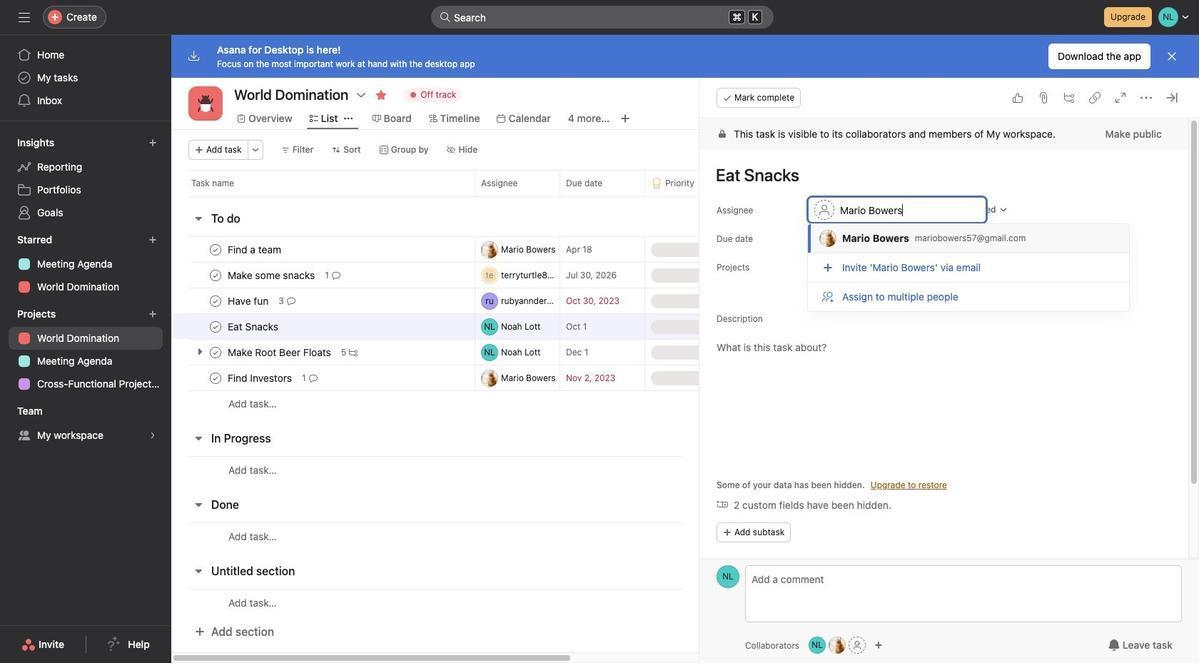 Task type: describe. For each thing, give the bounding box(es) containing it.
task name text field for have fun 'cell'
[[225, 294, 273, 308]]

teams element
[[0, 398, 171, 450]]

1 comment image for mark complete icon in make some snacks cell
[[332, 271, 340, 279]]

projects element
[[0, 301, 171, 398]]

2 mark complete image from the top
[[207, 344, 224, 361]]

task name text field for find investors cell
[[225, 371, 296, 385]]

add items to starred image
[[148, 236, 157, 244]]

mark complete image inside find a team cell
[[207, 241, 224, 258]]

add subtask image
[[1064, 92, 1075, 104]]

mark complete image for make some snacks cell
[[207, 267, 224, 284]]

mark complete checkbox for task name text field in the find investors cell
[[207, 369, 224, 387]]

mark complete image for task name text field in the have fun 'cell'
[[207, 292, 224, 309]]

have fun cell
[[171, 288, 475, 314]]

2 collapse task list for this group image from the top
[[193, 499, 204, 510]]

more actions image
[[251, 146, 260, 154]]

task name text field for mark complete option inside make some snacks cell
[[225, 268, 319, 282]]

dismiss image
[[1166, 51, 1178, 62]]

1 add or remove collaborators image from the left
[[809, 637, 826, 654]]

tab actions image
[[344, 114, 352, 123]]

clear due date image
[[876, 234, 885, 243]]

attachments: add a file to this task, eat snacks image
[[1038, 92, 1049, 104]]

main content inside eat snacks dialog
[[700, 118, 1188, 646]]

mark complete checkbox for task name text field within the 'eat snacks' cell
[[207, 318, 224, 335]]

task name text field for mark complete option inside the find a team cell
[[225, 242, 286, 257]]

eat snacks cell
[[171, 313, 475, 340]]

task name text field for 'eat snacks' cell
[[225, 319, 283, 334]]

mark complete image for find investors cell
[[207, 369, 224, 387]]

open user profile image
[[717, 565, 739, 588]]

make root beer floats cell
[[171, 339, 475, 365]]

hide sidebar image
[[19, 11, 30, 23]]

2 add or remove collaborators image from the left
[[829, 637, 846, 654]]

mark complete checkbox inside 'make root beer floats' cell
[[207, 344, 224, 361]]

task name text field inside 'make root beer floats' cell
[[225, 345, 335, 359]]

add tab image
[[620, 113, 631, 124]]

starred element
[[0, 227, 171, 301]]

3 comments image
[[287, 297, 295, 305]]

insights element
[[0, 130, 171, 227]]

expand subtask list for the task make root beer floats image
[[194, 346, 206, 358]]

Task Name text field
[[707, 158, 1171, 191]]

find a team cell
[[171, 236, 475, 263]]

mark complete image for task name text field within the 'eat snacks' cell
[[207, 318, 224, 335]]

make some snacks cell
[[171, 262, 475, 288]]

prominent image
[[440, 11, 451, 23]]

header to do tree grid
[[171, 236, 867, 417]]

remove assignee image
[[897, 206, 906, 214]]



Task type: locate. For each thing, give the bounding box(es) containing it.
1 vertical spatial collapse task list for this group image
[[193, 499, 204, 510]]

0 horizontal spatial 1 comment image
[[309, 374, 317, 382]]

task name text field inside make some snacks cell
[[225, 268, 319, 282]]

Search tasks, projects, and more text field
[[431, 6, 774, 29]]

Mark complete checkbox
[[207, 241, 224, 258], [207, 267, 224, 284], [207, 344, 224, 361]]

global element
[[0, 35, 171, 121]]

mark complete image inside find investors cell
[[207, 369, 224, 387]]

1 vertical spatial task name text field
[[225, 319, 283, 334]]

mark complete checkbox inside have fun 'cell'
[[207, 292, 224, 309]]

2 mark complete image from the top
[[207, 292, 224, 309]]

task name text field inside find investors cell
[[225, 371, 296, 385]]

0 vertical spatial 1 comment image
[[332, 271, 340, 279]]

0 vertical spatial mark complete checkbox
[[207, 241, 224, 258]]

mark complete image inside 'eat snacks' cell
[[207, 318, 224, 335]]

collapse task list for this group image
[[193, 213, 204, 224], [193, 499, 204, 510]]

1 task name text field from the top
[[225, 294, 273, 308]]

0 likes. click to like this task image
[[1012, 92, 1024, 104]]

1 comment image inside make some snacks cell
[[332, 271, 340, 279]]

1 mark complete image from the top
[[207, 267, 224, 284]]

mark complete checkbox inside find a team cell
[[207, 241, 224, 258]]

0 vertical spatial collapse task list for this group image
[[193, 433, 204, 444]]

2 collapse task list for this group image from the top
[[193, 565, 204, 577]]

Task name text field
[[225, 242, 286, 257], [225, 268, 319, 282], [225, 345, 335, 359]]

add or remove collaborators image
[[874, 641, 883, 650]]

new project or portfolio image
[[148, 310, 157, 318]]

1 comment image down find a team cell
[[332, 271, 340, 279]]

3 mark complete checkbox from the top
[[207, 369, 224, 387]]

1 task name text field from the top
[[225, 242, 286, 257]]

0 vertical spatial collapse task list for this group image
[[193, 213, 204, 224]]

3 mark complete checkbox from the top
[[207, 344, 224, 361]]

2 vertical spatial mark complete image
[[207, 318, 224, 335]]

mark complete checkbox for make some snacks cell
[[207, 267, 224, 284]]

new insights image
[[148, 138, 157, 147]]

copy task link image
[[1089, 92, 1101, 104]]

main content
[[700, 118, 1188, 646]]

5 subtasks image
[[349, 348, 358, 357]]

1 vertical spatial 1 comment image
[[309, 374, 317, 382]]

mark complete checkbox for task name text field in the have fun 'cell'
[[207, 292, 224, 309]]

task name text field inside 'eat snacks' cell
[[225, 319, 283, 334]]

3 task name text field from the top
[[225, 345, 335, 359]]

0 vertical spatial task name text field
[[225, 294, 273, 308]]

full screen image
[[1115, 92, 1126, 104]]

1 comment image for mark complete icon within find investors cell
[[309, 374, 317, 382]]

eat snacks dialog
[[700, 78, 1199, 663]]

2 vertical spatial task name text field
[[225, 371, 296, 385]]

list box
[[808, 224, 1129, 311]]

3 task name text field from the top
[[225, 371, 296, 385]]

1 comment image
[[332, 271, 340, 279], [309, 374, 317, 382]]

mark complete image
[[207, 241, 224, 258], [207, 292, 224, 309], [207, 318, 224, 335]]

mark complete checkbox inside make some snacks cell
[[207, 267, 224, 284]]

mark complete image
[[207, 267, 224, 284], [207, 344, 224, 361], [207, 369, 224, 387]]

more actions for this task image
[[1141, 92, 1152, 104]]

2 task name text field from the top
[[225, 319, 283, 334]]

Task name text field
[[225, 294, 273, 308], [225, 319, 283, 334], [225, 371, 296, 385]]

1 vertical spatial mark complete image
[[207, 344, 224, 361]]

1 comment image down 'make root beer floats' cell
[[309, 374, 317, 382]]

collapse task list for this group image
[[193, 433, 204, 444], [193, 565, 204, 577]]

Noah Lott text field
[[808, 197, 986, 223]]

1 collapse task list for this group image from the top
[[193, 433, 204, 444]]

1 vertical spatial mark complete checkbox
[[207, 267, 224, 284]]

mark complete checkbox inside 'eat snacks' cell
[[207, 318, 224, 335]]

mark complete image inside have fun 'cell'
[[207, 292, 224, 309]]

1 collapse task list for this group image from the top
[[193, 213, 204, 224]]

show options image
[[356, 89, 367, 101]]

1 mark complete checkbox from the top
[[207, 292, 224, 309]]

remove from starred image
[[376, 89, 387, 101]]

0 vertical spatial mark complete image
[[207, 267, 224, 284]]

1 horizontal spatial 1 comment image
[[332, 271, 340, 279]]

mark complete image inside make some snacks cell
[[207, 267, 224, 284]]

task name text field inside find a team cell
[[225, 242, 286, 257]]

1 vertical spatial collapse task list for this group image
[[193, 565, 204, 577]]

0 vertical spatial task name text field
[[225, 242, 286, 257]]

1 vertical spatial mark complete checkbox
[[207, 318, 224, 335]]

0 horizontal spatial add or remove collaborators image
[[809, 637, 826, 654]]

1 mark complete checkbox from the top
[[207, 241, 224, 258]]

mark complete checkbox for find a team cell
[[207, 241, 224, 258]]

task name text field inside have fun 'cell'
[[225, 294, 273, 308]]

2 mark complete checkbox from the top
[[207, 267, 224, 284]]

bug image
[[197, 95, 214, 112]]

3 mark complete image from the top
[[207, 318, 224, 335]]

2 vertical spatial mark complete checkbox
[[207, 369, 224, 387]]

2 vertical spatial mark complete image
[[207, 369, 224, 387]]

3 mark complete image from the top
[[207, 369, 224, 387]]

1 horizontal spatial add or remove collaborators image
[[829, 637, 846, 654]]

None field
[[431, 6, 774, 29]]

remove image
[[963, 263, 974, 274]]

1 mark complete image from the top
[[207, 241, 224, 258]]

mark complete checkbox inside find investors cell
[[207, 369, 224, 387]]

1 vertical spatial mark complete image
[[207, 292, 224, 309]]

1 vertical spatial task name text field
[[225, 268, 319, 282]]

1 comment image inside find investors cell
[[309, 374, 317, 382]]

close details image
[[1166, 92, 1178, 104]]

2 vertical spatial mark complete checkbox
[[207, 344, 224, 361]]

find investors cell
[[171, 365, 475, 391]]

0 vertical spatial mark complete image
[[207, 241, 224, 258]]

Mark complete checkbox
[[207, 292, 224, 309], [207, 318, 224, 335], [207, 369, 224, 387]]

0 vertical spatial mark complete checkbox
[[207, 292, 224, 309]]

see details, my workspace image
[[148, 431, 157, 440]]

2 vertical spatial task name text field
[[225, 345, 335, 359]]

2 mark complete checkbox from the top
[[207, 318, 224, 335]]

row
[[171, 170, 883, 196], [188, 196, 849, 197], [171, 236, 867, 263], [171, 262, 867, 288], [171, 288, 867, 314], [171, 313, 867, 340], [171, 339, 867, 365], [171, 365, 867, 391], [171, 390, 867, 417], [171, 456, 867, 483], [171, 523, 867, 550], [171, 589, 867, 616]]

add or remove collaborators image
[[809, 637, 826, 654], [829, 637, 846, 654]]

2 task name text field from the top
[[225, 268, 319, 282]]



Task type: vqa. For each thing, say whether or not it's contained in the screenshot.
Mark complete icon
yes



